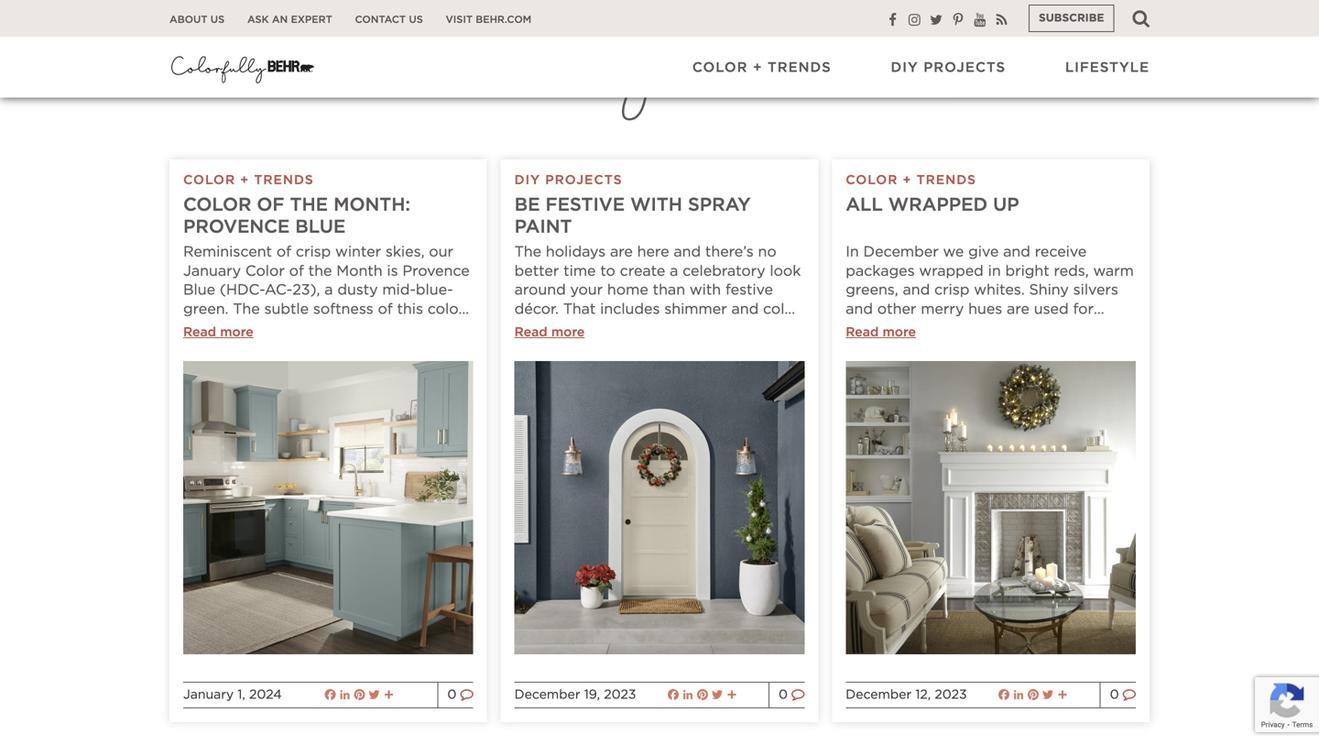 Task type: vqa. For each thing, say whether or not it's contained in the screenshot.
About Us's Us
yes



Task type: describe. For each thing, give the bounding box(es) containing it.
color + trends color of the month: provence blue
[[183, 174, 411, 236]]

3 0 link from the left
[[1110, 688, 1136, 701]]

the
[[290, 196, 328, 214]]

diy projects be festive with spray paint
[[515, 174, 751, 236]]

trends for all wrapped up
[[917, 174, 977, 187]]

2023 for all wrapped up
[[935, 689, 967, 701]]

contact
[[355, 15, 406, 25]]

of
[[257, 196, 285, 214]]

read more link for all wrapped up
[[846, 323, 916, 342]]

projects for diy projects
[[924, 61, 1006, 75]]

read more link for be festive with spray paint
[[515, 323, 585, 342]]

all
[[846, 196, 883, 214]]

1 horizontal spatial +
[[753, 61, 763, 75]]

comment o image for color of the month: provence blue
[[461, 688, 473, 701]]

lifestyle link
[[1066, 59, 1150, 77]]

2024
[[249, 689, 282, 701]]

1,
[[238, 689, 245, 701]]

ask an expert
[[247, 15, 332, 25]]

spray
[[688, 196, 751, 214]]

about us
[[170, 15, 225, 25]]

read for all wrapped up
[[846, 326, 879, 339]]

comment o image
[[792, 688, 805, 701]]

trends for color of the month: provence blue
[[254, 174, 314, 187]]

featured image image for month:
[[183, 361, 473, 654]]

subscribe link
[[1029, 5, 1115, 32]]

blue
[[295, 218, 346, 236]]

wrapped
[[889, 196, 988, 214]]

+ for color of the month: provence blue
[[240, 174, 249, 187]]

0 for paint
[[779, 689, 792, 701]]

reads
[[798, 55, 884, 79]]

contact us link
[[355, 13, 423, 26]]

color for color + trends color of the month: provence blue
[[183, 174, 236, 187]]

read for color of the month: provence blue
[[183, 326, 216, 339]]

must-
[[721, 55, 798, 79]]

color + trends all wrapped up
[[846, 174, 1020, 214]]

visit behr.com
[[446, 15, 532, 25]]

featured image image for paint
[[515, 361, 805, 654]]

up
[[993, 196, 1020, 214]]

color for color + trends
[[693, 61, 748, 75]]

color for color + trends all wrapped up
[[846, 174, 898, 187]]

january
[[183, 689, 234, 701]]

behr.com
[[476, 15, 532, 25]]

contact us
[[355, 15, 423, 25]]

12,
[[916, 689, 931, 701]]

december for be festive with spray paint
[[515, 689, 581, 701]]

read for be festive with spray paint
[[515, 326, 548, 339]]

0 for month:
[[448, 689, 461, 701]]

an
[[272, 15, 288, 25]]



Task type: locate. For each thing, give the bounding box(es) containing it.
0 horizontal spatial trends
[[254, 174, 314, 187]]

1 read more link from the left
[[183, 323, 254, 342]]

3 more from the left
[[883, 326, 916, 339]]

+ inside the color + trends all wrapped up
[[903, 174, 912, 187]]

read more for be festive with spray paint
[[515, 326, 585, 339]]

us right about
[[211, 15, 225, 25]]

19,
[[584, 689, 600, 701]]

+ up all wrapped up 'link'
[[903, 174, 912, 187]]

1 horizontal spatial featured image image
[[515, 361, 805, 654]]

featured image image
[[183, 361, 473, 654], [515, 361, 805, 654], [846, 361, 1136, 654]]

diy for diy projects
[[891, 61, 919, 75]]

be
[[515, 196, 540, 214]]

0 horizontal spatial diy
[[515, 174, 541, 187]]

1 horizontal spatial projects
[[924, 61, 1006, 75]]

read more for color of the month: provence blue
[[183, 326, 254, 339]]

us right contact
[[409, 15, 423, 25]]

1 horizontal spatial us
[[409, 15, 423, 25]]

+ left reads on the right top of the page
[[753, 61, 763, 75]]

us
[[211, 15, 225, 25], [409, 15, 423, 25]]

projects
[[924, 61, 1006, 75], [545, 174, 623, 187]]

1 horizontal spatial read more link
[[515, 323, 585, 342]]

1 0 link from the left
[[448, 688, 473, 701]]

0 vertical spatial projects
[[924, 61, 1006, 75]]

paint
[[515, 218, 572, 236]]

january 1, 2024
[[183, 689, 282, 701]]

1 comment o image from the left
[[461, 688, 473, 701]]

december 19, 2023
[[515, 689, 636, 701]]

lifestyle
[[1066, 61, 1150, 75]]

1 horizontal spatial december
[[846, 689, 912, 701]]

2 read more link from the left
[[515, 323, 585, 342]]

read
[[183, 326, 216, 339], [515, 326, 548, 339], [846, 326, 879, 339]]

1 vertical spatial diy
[[515, 174, 541, 187]]

2 horizontal spatial +
[[903, 174, 912, 187]]

read more for all wrapped up
[[846, 326, 916, 339]]

2 read more from the left
[[515, 326, 585, 339]]

color + trends
[[693, 61, 832, 75]]

0 horizontal spatial more
[[220, 326, 254, 339]]

2 featured image image from the left
[[515, 361, 805, 654]]

0 horizontal spatial 2023
[[604, 689, 636, 701]]

+
[[753, 61, 763, 75], [240, 174, 249, 187], [903, 174, 912, 187]]

diy projects
[[891, 61, 1006, 75]]

1 us from the left
[[211, 15, 225, 25]]

month:
[[334, 196, 411, 214]]

3 read from the left
[[846, 326, 879, 339]]

1 horizontal spatial trends
[[768, 61, 832, 75]]

0 horizontal spatial 0 link
[[448, 688, 473, 701]]

expert
[[291, 15, 332, 25]]

us for contact us
[[409, 15, 423, 25]]

more for paint
[[552, 326, 585, 339]]

festive
[[546, 196, 625, 214]]

diy
[[891, 61, 919, 75], [515, 174, 541, 187]]

1 read more from the left
[[183, 326, 254, 339]]

1 horizontal spatial more
[[552, 326, 585, 339]]

with
[[631, 196, 683, 214]]

2 horizontal spatial trends
[[917, 174, 977, 187]]

2 horizontal spatial read more link
[[846, 323, 916, 342]]

+ inside color + trends color of the month: provence blue
[[240, 174, 249, 187]]

colorfully behr image
[[170, 50, 316, 87]]

about us link
[[170, 13, 225, 26]]

projects for diy projects be festive with spray paint
[[545, 174, 623, 187]]

2 0 from the left
[[779, 689, 792, 701]]

provence
[[183, 218, 290, 236]]

2 0 link from the left
[[779, 688, 805, 701]]

1 0 from the left
[[448, 689, 461, 701]]

1 horizontal spatial diy
[[891, 61, 919, 75]]

color inside the color + trends all wrapped up
[[846, 174, 898, 187]]

1 horizontal spatial read
[[515, 326, 548, 339]]

more
[[220, 326, 254, 339], [552, 326, 585, 339], [883, 326, 916, 339]]

0 horizontal spatial us
[[211, 15, 225, 25]]

diy inside diy projects be festive with spray paint
[[515, 174, 541, 187]]

search image
[[1133, 9, 1150, 27]]

3 read more from the left
[[846, 326, 916, 339]]

diy projects link
[[891, 59, 1006, 77]]

2 december from the left
[[846, 689, 912, 701]]

diy up be
[[515, 174, 541, 187]]

0 horizontal spatial projects
[[545, 174, 623, 187]]

1 horizontal spatial read more
[[515, 326, 585, 339]]

color
[[693, 61, 748, 75], [183, 174, 236, 187], [846, 174, 898, 187], [183, 196, 251, 214]]

december 12, 2023
[[846, 689, 967, 701]]

3 read more link from the left
[[846, 323, 916, 342]]

0 link for paint
[[779, 688, 805, 701]]

1 featured image image from the left
[[183, 361, 473, 654]]

comment o image
[[461, 688, 473, 701], [1123, 688, 1136, 701]]

about
[[170, 15, 208, 25]]

ask an expert link
[[247, 13, 332, 26]]

2 horizontal spatial featured image image
[[846, 361, 1136, 654]]

0 horizontal spatial december
[[515, 689, 581, 701]]

0 link
[[448, 688, 473, 701], [779, 688, 805, 701], [1110, 688, 1136, 701]]

3 0 from the left
[[1110, 689, 1123, 701]]

3 featured image image from the left
[[846, 361, 1136, 654]]

color of the month: provence blue link
[[183, 196, 411, 236]]

comment o image for all wrapped up
[[1123, 688, 1136, 701]]

+ up provence
[[240, 174, 249, 187]]

ask
[[247, 15, 269, 25]]

diy for diy projects be festive with spray paint
[[515, 174, 541, 187]]

read more link
[[183, 323, 254, 342], [515, 323, 585, 342], [846, 323, 916, 342]]

2023 right 19,
[[604, 689, 636, 701]]

1 vertical spatial projects
[[545, 174, 623, 187]]

us for about us
[[211, 15, 225, 25]]

subscribe
[[1039, 13, 1105, 24]]

visit behr.com link
[[446, 13, 532, 26]]

0 horizontal spatial featured image image
[[183, 361, 473, 654]]

0 horizontal spatial read more
[[183, 326, 254, 339]]

2023
[[604, 689, 636, 701], [935, 689, 967, 701]]

2 horizontal spatial 0
[[1110, 689, 1123, 701]]

1 horizontal spatial 2023
[[935, 689, 967, 701]]

diy right reads on the right top of the page
[[891, 61, 919, 75]]

more for month:
[[220, 326, 254, 339]]

0
[[448, 689, 461, 701], [779, 689, 792, 701], [1110, 689, 1123, 701]]

2023 for be festive with spray paint
[[604, 689, 636, 701]]

2 horizontal spatial 0 link
[[1110, 688, 1136, 701]]

read more
[[183, 326, 254, 339], [515, 326, 585, 339], [846, 326, 916, 339]]

1 horizontal spatial comment o image
[[1123, 688, 1136, 701]]

projects inside diy projects link
[[924, 61, 1006, 75]]

trends
[[768, 61, 832, 75], [254, 174, 314, 187], [917, 174, 977, 187]]

0 horizontal spatial read
[[183, 326, 216, 339]]

0 horizontal spatial read more link
[[183, 323, 254, 342]]

1 read from the left
[[183, 326, 216, 339]]

2 us from the left
[[409, 15, 423, 25]]

+ for all wrapped up
[[903, 174, 912, 187]]

1 december from the left
[[515, 689, 581, 701]]

december left 19,
[[515, 689, 581, 701]]

color + trends link
[[693, 59, 832, 77]]

all wrapped up link
[[846, 196, 1020, 214]]

0 horizontal spatial 0
[[448, 689, 461, 701]]

2 read from the left
[[515, 326, 548, 339]]

december left 12,
[[846, 689, 912, 701]]

1 horizontal spatial 0
[[779, 689, 792, 701]]

trends inside the color + trends all wrapped up
[[917, 174, 977, 187]]

trends inside color + trends color of the month: provence blue
[[254, 174, 314, 187]]

1 more from the left
[[220, 326, 254, 339]]

2 horizontal spatial read more
[[846, 326, 916, 339]]

1 2023 from the left
[[604, 689, 636, 701]]

0 vertical spatial diy
[[891, 61, 919, 75]]

2 comment o image from the left
[[1123, 688, 1136, 701]]

2 horizontal spatial more
[[883, 326, 916, 339]]

2 more from the left
[[552, 326, 585, 339]]

1 horizontal spatial 0 link
[[779, 688, 805, 701]]

must-reads
[[714, 55, 884, 79]]

0 link for month:
[[448, 688, 473, 701]]

2 2023 from the left
[[935, 689, 967, 701]]

2 horizontal spatial read
[[846, 326, 879, 339]]

0 horizontal spatial +
[[240, 174, 249, 187]]

be festive with spray paint link
[[515, 196, 751, 236]]

december
[[515, 689, 581, 701], [846, 689, 912, 701]]

2023 right 12,
[[935, 689, 967, 701]]

projects inside diy projects be festive with spray paint
[[545, 174, 623, 187]]

december for all wrapped up
[[846, 689, 912, 701]]

read more link for color of the month: provence blue
[[183, 323, 254, 342]]

visit
[[446, 15, 473, 25]]

0 horizontal spatial comment o image
[[461, 688, 473, 701]]



